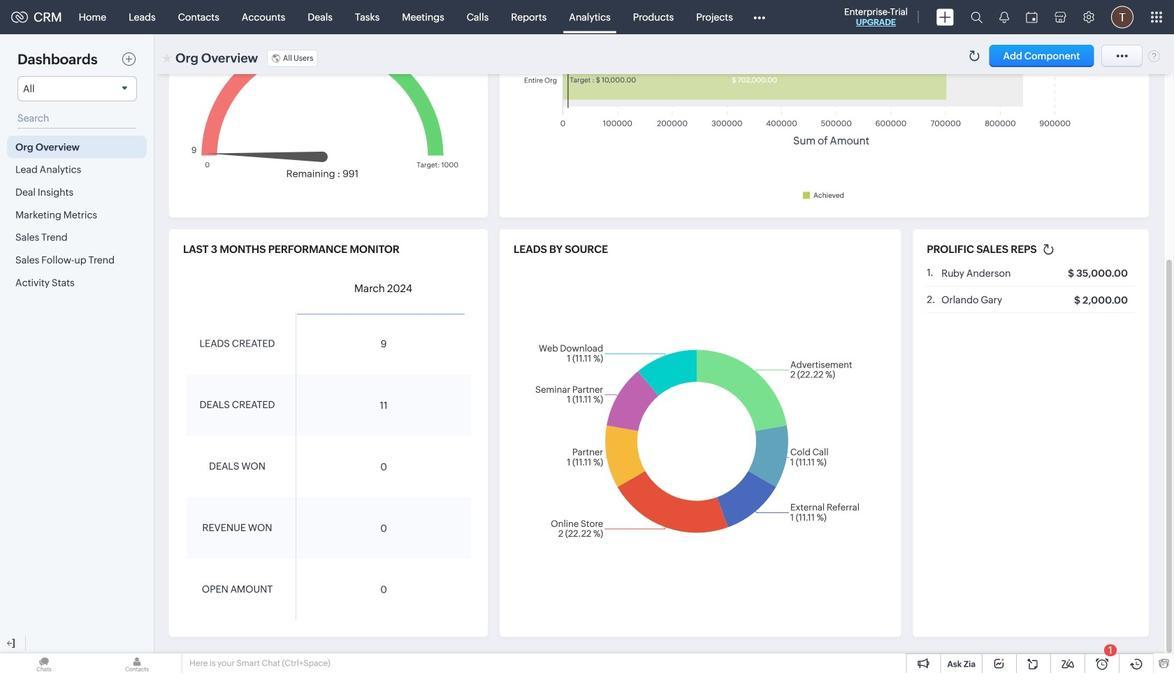 Task type: describe. For each thing, give the bounding box(es) containing it.
create menu image
[[937, 9, 954, 26]]

logo image
[[11, 12, 28, 23]]

calendar image
[[1026, 12, 1038, 23]]

profile element
[[1103, 0, 1142, 34]]

contacts image
[[93, 654, 181, 673]]

create menu element
[[928, 0, 963, 34]]



Task type: locate. For each thing, give the bounding box(es) containing it.
None button
[[990, 45, 1094, 67]]

None field
[[17, 76, 137, 101]]

signals image
[[1000, 11, 1009, 23]]

Other Modules field
[[744, 6, 774, 28]]

search image
[[971, 11, 983, 23]]

search element
[[963, 0, 991, 34]]

profile image
[[1112, 6, 1134, 28]]

Search text field
[[17, 108, 136, 129]]

signals element
[[991, 0, 1018, 34]]

chats image
[[0, 654, 88, 673]]

help image
[[1149, 50, 1160, 62]]



Task type: vqa. For each thing, say whether or not it's contained in the screenshot.
Search icon
yes



